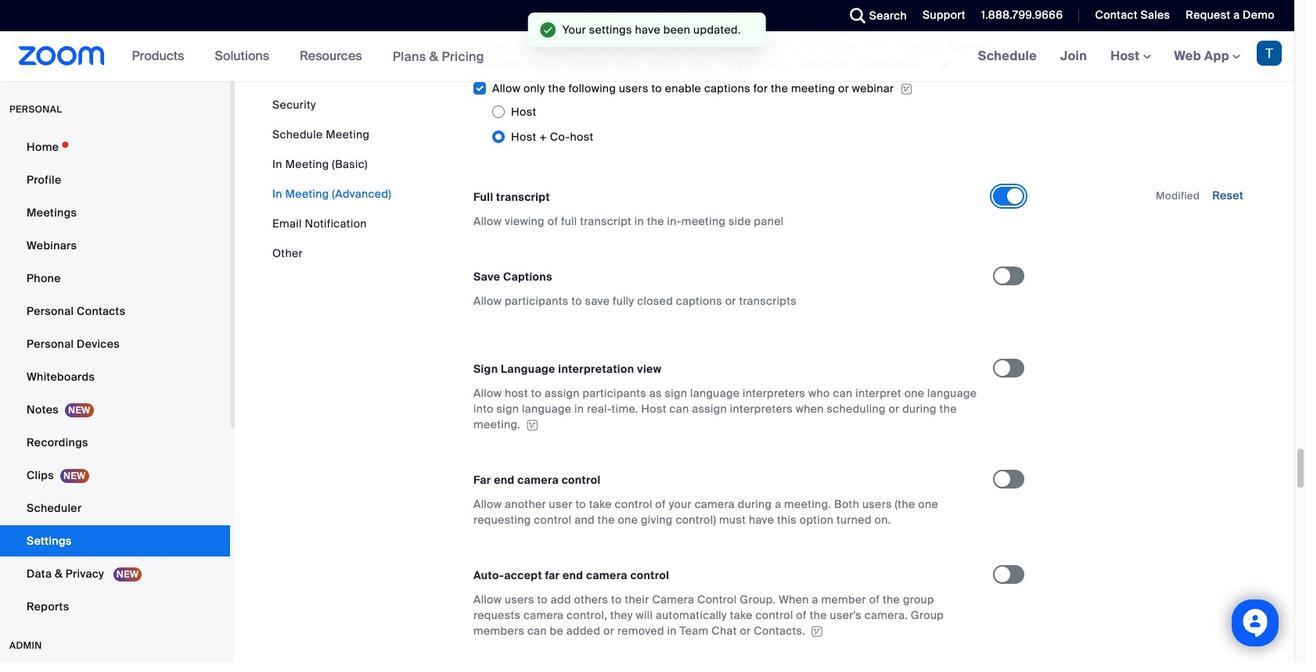 Task type: locate. For each thing, give the bounding box(es) containing it.
host down language
[[505, 387, 528, 401]]

allow down full
[[473, 214, 502, 228]]

allow down the save
[[473, 294, 502, 308]]

1 french from the left
[[726, 7, 763, 21]]

1 vertical spatial host
[[505, 387, 528, 401]]

meeting. up option
[[784, 498, 831, 512]]

0 horizontal spatial take
[[589, 498, 612, 512]]

1 vertical spatial users
[[862, 498, 892, 512]]

0 horizontal spatial have
[[636, 23, 661, 37]]

beta down finnish
[[655, 23, 679, 37]]

2 vertical spatial in
[[667, 625, 677, 639]]

have up polish
[[636, 23, 661, 37]]

language
[[501, 362, 555, 376]]

can left the be
[[527, 625, 547, 639]]

personal contacts link
[[0, 296, 230, 327]]

during up must
[[738, 498, 772, 512]]

2 horizontal spatial in
[[667, 625, 677, 639]]

& inside product information navigation
[[429, 48, 439, 65]]

transcript up viewing
[[496, 190, 550, 204]]

1 horizontal spatial schedule
[[978, 48, 1037, 64]]

turkish
[[721, 57, 759, 71]]

web app
[[1174, 48, 1229, 64]]

ukrainian
[[799, 57, 849, 71]]

allow for allow participants to save fully closed captions or transcripts
[[473, 294, 502, 308]]

of left full
[[548, 214, 558, 228]]

meeting up the email notification
[[285, 187, 329, 201]]

meeting down ukrainian
[[791, 81, 835, 95]]

sign right as
[[665, 387, 687, 401]]

webinars
[[27, 239, 77, 253]]

meeting. down the into
[[473, 418, 521, 432]]

contact sales
[[1095, 8, 1170, 22]]

0 horizontal spatial assign
[[545, 387, 580, 401]]

romanian
[[803, 38, 857, 52]]

italian
[[787, 23, 820, 37]]

captions right closed
[[676, 294, 722, 308]]

0 vertical spatial participants
[[505, 294, 569, 308]]

users inside allow another user to take control of your camera during a meeting. both users (the one requesting control and the one giving control) must have this option turned on.
[[862, 498, 892, 512]]

1 vertical spatial one
[[918, 498, 938, 512]]

host right + at the top left of the page
[[570, 130, 594, 144]]

control,
[[567, 609, 607, 623]]

a right when
[[812, 593, 818, 607]]

automatically
[[656, 609, 727, 623]]

1 vertical spatial personal
[[27, 337, 74, 351]]

have left "this"
[[749, 514, 774, 528]]

meeting. inside allow another user to take control of your camera during a meeting. both users (the one requesting control and the one giving control) must have this option turned on.
[[784, 498, 831, 512]]

take inside allow another user to take control of your camera during a meeting. both users (the one requesting control and the one giving control) must have this option turned on.
[[589, 498, 612, 512]]

camera up the be
[[524, 609, 564, 623]]

one
[[904, 387, 925, 401], [918, 498, 938, 512], [618, 514, 638, 528]]

0 vertical spatial in
[[272, 157, 282, 171]]

camera.
[[865, 609, 908, 623]]

app
[[1204, 48, 1229, 64]]

products
[[132, 48, 184, 64]]

0 horizontal spatial users
[[505, 593, 534, 607]]

the
[[548, 81, 566, 95], [771, 81, 788, 95], [647, 214, 664, 228], [940, 402, 957, 416], [598, 514, 615, 528], [883, 593, 900, 607], [810, 609, 827, 623]]

1 vertical spatial interpreters
[[730, 402, 793, 416]]

beta up for
[[765, 57, 790, 71]]

0 vertical spatial transcript
[[496, 190, 550, 204]]

resources button
[[300, 31, 369, 81]]

beta up allow only the following users to enable captions for the meeting or webinar
[[687, 57, 712, 71]]

0 vertical spatial sign
[[665, 387, 687, 401]]

interpreters left when
[[730, 402, 793, 416]]

0 vertical spatial schedule
[[978, 48, 1037, 64]]

one right interpret
[[904, 387, 925, 401]]

1 vertical spatial participants
[[583, 387, 646, 401]]

in left real-
[[574, 402, 584, 416]]

of
[[548, 214, 558, 228], [655, 498, 666, 512], [869, 593, 880, 607], [796, 609, 807, 623]]

their
[[625, 593, 649, 607]]

0 horizontal spatial a
[[775, 498, 781, 512]]

control up contacts.
[[756, 609, 793, 623]]

1 horizontal spatial have
[[749, 514, 774, 528]]

1 vertical spatial take
[[730, 609, 753, 623]]

0 vertical spatial have
[[636, 23, 661, 37]]

1 horizontal spatial users
[[619, 81, 649, 95]]

beta down the hindi
[[517, 38, 542, 52]]

host down contact sales
[[1111, 48, 1143, 64]]

plans
[[393, 48, 426, 65]]

schedule down security link
[[272, 128, 323, 142]]

beta down settings
[[596, 38, 621, 52]]

of up the giving
[[655, 498, 666, 512]]

scheduler link
[[0, 493, 230, 524]]

can up scheduling
[[833, 387, 853, 401]]

of down when
[[796, 609, 807, 623]]

notes link
[[0, 394, 230, 426]]

korean
[[921, 23, 959, 37]]

users down accept at the left of the page
[[505, 593, 534, 607]]

allow up the into
[[473, 387, 502, 401]]

french up indonesian
[[726, 7, 763, 21]]

schedule inside meetings navigation
[[978, 48, 1037, 64]]

0 vertical spatial personal
[[27, 304, 74, 319]]

settings link
[[0, 526, 230, 557]]

fully
[[613, 294, 634, 308]]

2 horizontal spatial users
[[862, 498, 892, 512]]

1 in from the top
[[272, 157, 282, 171]]

meeting down schedule meeting
[[285, 157, 329, 171]]

meeting left side
[[682, 214, 726, 228]]

or down the they
[[603, 625, 614, 639]]

participants inside 'allow host to assign participants as sign language interpreters who can interpret one language into sign language in real-time. host can assign interpreters when scheduling or during the meeting.'
[[583, 387, 646, 401]]

0 horizontal spatial transcript
[[496, 190, 550, 204]]

0 horizontal spatial french
[[726, 7, 763, 21]]

personal contacts
[[27, 304, 126, 319]]

1 horizontal spatial host
[[570, 130, 594, 144]]

end
[[494, 474, 515, 488], [563, 569, 583, 583]]

1 vertical spatial can
[[670, 402, 689, 416]]

in up email at the left
[[272, 187, 282, 201]]

0 vertical spatial meeting
[[791, 81, 835, 95]]

can inside allow users to add others to their camera control group. when a member of the group requests camera control, they will automatically take control of the user's camera. group members can be added or removed in team chat or contacts.
[[527, 625, 547, 639]]

zoom logo image
[[19, 46, 105, 66]]

or down interpret
[[889, 402, 900, 416]]

a left demo
[[1233, 8, 1240, 22]]

take down group.
[[730, 609, 753, 623]]

add caption languages image
[[934, 58, 959, 72]]

webinar
[[852, 81, 894, 95]]

members
[[473, 625, 524, 639]]

0 horizontal spatial can
[[527, 625, 547, 639]]

the inside allow another user to take control of your camera during a meeting. both users (the one requesting control and the one giving control) must have this option turned on.
[[598, 514, 615, 528]]

1 horizontal spatial can
[[670, 402, 689, 416]]

in inside 'allow host to assign participants as sign language interpreters who can interpret one language into sign language in real-time. host can assign interpreters when scheduling or during the meeting.'
[[574, 402, 584, 416]]

1 vertical spatial sign
[[497, 402, 519, 416]]

personal devices
[[27, 337, 120, 351]]

host button
[[1111, 48, 1151, 64]]

scheduler
[[27, 502, 82, 516]]

meeting for (advanced)
[[285, 187, 329, 201]]

in left the in-
[[634, 214, 644, 228]]

1 horizontal spatial meeting.
[[784, 498, 831, 512]]

0 horizontal spatial &
[[55, 567, 63, 581]]

during inside 'allow host to assign participants as sign language interpreters who can interpret one language into sign language in real-time. host can assign interpreters when scheduling or during the meeting.'
[[903, 402, 937, 416]]

modified
[[1156, 189, 1200, 203]]

panel
[[754, 214, 784, 228]]

1 horizontal spatial transcript
[[580, 214, 632, 228]]

plans & pricing link
[[393, 48, 484, 65], [393, 48, 484, 65]]

language right as
[[690, 387, 740, 401]]

others
[[574, 593, 608, 607]]

beta up spanish
[[965, 23, 990, 37]]

personal down the phone
[[27, 304, 74, 319]]

host down as
[[641, 402, 667, 416]]

on.
[[875, 514, 891, 528]]

1 horizontal spatial sign
[[665, 387, 687, 401]]

1 horizontal spatial during
[[903, 402, 937, 416]]

full transcript
[[473, 190, 550, 204]]

allow for allow viewing of full transcript in the in-meeting side panel
[[473, 214, 502, 228]]

language up support version for sign language interpretation view icon
[[522, 402, 571, 416]]

to up and
[[576, 498, 586, 512]]

in
[[634, 214, 644, 228], [574, 402, 584, 416], [667, 625, 677, 639]]

settings
[[27, 535, 72, 549]]

in meeting (basic)
[[272, 157, 368, 171]]

products button
[[132, 31, 191, 81]]

security
[[272, 98, 316, 112]]

menu bar
[[272, 97, 391, 261]]

1 vertical spatial in
[[272, 187, 282, 201]]

0 horizontal spatial during
[[738, 498, 772, 512]]

beta up 'persian'
[[559, 23, 584, 37]]

closed
[[637, 294, 673, 308]]

0 vertical spatial meeting.
[[473, 418, 521, 432]]

1 vertical spatial a
[[775, 498, 781, 512]]

take up and
[[589, 498, 612, 512]]

0 vertical spatial can
[[833, 387, 853, 401]]

transcripts
[[739, 294, 797, 308]]

participants up time.
[[583, 387, 646, 401]]

0 vertical spatial host
[[570, 130, 594, 144]]

0 horizontal spatial schedule
[[272, 128, 323, 142]]

allow host to assign participants as sign language interpreters who can interpret one language into sign language in real-time. host can assign interpreters when scheduling or during the meeting. application
[[473, 386, 979, 433]]

2 vertical spatial users
[[505, 593, 534, 607]]

2 vertical spatial a
[[812, 593, 818, 607]]

support link up korean
[[923, 8, 966, 22]]

1 vertical spatial during
[[738, 498, 772, 512]]

host inside 'allow host to assign participants as sign language interpreters who can interpret one language into sign language in real-time. host can assign interpreters when scheduling or during the meeting.'
[[505, 387, 528, 401]]

enable
[[665, 81, 701, 95]]

during right scheduling
[[903, 402, 937, 416]]

host inside meetings navigation
[[1111, 48, 1143, 64]]

beta down polish
[[612, 57, 637, 71]]

personal menu menu
[[0, 131, 230, 625]]

when
[[779, 593, 809, 607]]

allow only the following users to enable captions for the meeting or webinar
[[492, 81, 894, 95]]

real-
[[587, 402, 612, 416]]

2 french from the left
[[853, 7, 890, 21]]

0 vertical spatial in
[[634, 214, 644, 228]]

beta down the italian
[[770, 38, 795, 52]]

be
[[550, 625, 564, 639]]

support link
[[911, 0, 969, 31], [923, 8, 966, 22]]

take inside allow users to add others to their camera control group. when a member of the group requests camera control, they will automatically take control of the user's camera. group members can be added or removed in team chat or contacts.
[[730, 609, 753, 623]]

meeting up (basic)
[[326, 128, 370, 142]]

0 horizontal spatial host
[[505, 387, 528, 401]]

& for privacy
[[55, 567, 63, 581]]

french up japanese
[[853, 7, 890, 21]]

0 vertical spatial end
[[494, 474, 515, 488]]

beta up only
[[530, 57, 555, 71]]

1 vertical spatial schedule
[[272, 128, 323, 142]]

have inside allow another user to take control of your camera during a meeting. both users (the one requesting control and the one giving control) must have this option turned on.
[[749, 514, 774, 528]]

1 vertical spatial &
[[55, 567, 63, 581]]

0 vertical spatial take
[[589, 498, 612, 512]]

in down schedule meeting
[[272, 157, 282, 171]]

transcript
[[496, 190, 550, 204], [580, 214, 632, 228]]

webinars link
[[0, 230, 230, 261]]

1 horizontal spatial &
[[429, 48, 439, 65]]

schedule down "1.888.799.9666"
[[978, 48, 1037, 64]]

meeting.
[[473, 418, 521, 432], [784, 498, 831, 512]]

banner
[[0, 31, 1294, 82]]

option group
[[492, 99, 993, 149]]

1 horizontal spatial a
[[812, 593, 818, 607]]

1 horizontal spatial end
[[563, 569, 583, 583]]

search button
[[838, 0, 911, 31]]

1 vertical spatial in
[[574, 402, 584, 416]]

0 horizontal spatial participants
[[505, 294, 569, 308]]

2 horizontal spatial a
[[1233, 8, 1240, 22]]

allow participants to save fully closed captions or transcripts
[[473, 294, 797, 308]]

japanese
[[829, 23, 881, 37]]

&
[[429, 48, 439, 65], [55, 567, 63, 581]]

1 horizontal spatial assign
[[692, 402, 727, 416]]

scheduling
[[827, 402, 886, 416]]

allow up "requests"
[[473, 593, 502, 607]]

to inside allow another user to take control of your camera during a meeting. both users (the one requesting control and the one giving control) must have this option turned on.
[[576, 498, 586, 512]]

users up on.
[[862, 498, 892, 512]]

to left save at the top left of page
[[572, 294, 582, 308]]

reports
[[27, 600, 69, 614]]

0 vertical spatial during
[[903, 402, 937, 416]]

language right interpret
[[927, 387, 977, 401]]

1 horizontal spatial french
[[853, 7, 890, 21]]

0 vertical spatial one
[[904, 387, 925, 401]]

beta down (france)
[[887, 23, 912, 37]]

camera inside allow another user to take control of your camera during a meeting. both users (the one requesting control and the one giving control) must have this option turned on.
[[695, 498, 735, 512]]

0 vertical spatial assign
[[545, 387, 580, 401]]

0 vertical spatial a
[[1233, 8, 1240, 22]]

& for pricing
[[429, 48, 439, 65]]

1 vertical spatial have
[[749, 514, 774, 528]]

camera up must
[[695, 498, 735, 512]]

0 horizontal spatial meeting
[[682, 214, 726, 228]]

0 horizontal spatial meeting.
[[473, 418, 521, 432]]

a
[[1233, 8, 1240, 22], [775, 498, 781, 512], [812, 593, 818, 607]]

0 horizontal spatial in
[[574, 402, 584, 416]]

transcript right full
[[580, 214, 632, 228]]

2 vertical spatial can
[[527, 625, 547, 639]]

personal up whiteboards
[[27, 337, 74, 351]]

to inside 'allow host to assign participants as sign language interpreters who can interpret one language into sign language in real-time. host can assign interpreters when scheduling or during the meeting.'
[[531, 387, 542, 401]]

allow inside 'allow host to assign participants as sign language interpreters who can interpret one language into sign language in real-time. host can assign interpreters when scheduling or during the meeting.'
[[473, 387, 502, 401]]

data & privacy
[[27, 567, 107, 581]]

reports link
[[0, 592, 230, 623]]

2 in from the top
[[272, 187, 282, 201]]

in left team
[[667, 625, 677, 639]]

1 horizontal spatial participants
[[583, 387, 646, 401]]

auto-accept far end camera control
[[473, 569, 669, 583]]

1 vertical spatial meeting
[[285, 157, 329, 171]]

allow inside allow another user to take control of your camera during a meeting. both users (the one requesting control and the one giving control) must have this option turned on.
[[473, 498, 502, 512]]

& right data at left
[[55, 567, 63, 581]]

1.888.799.9666 button up schedule link
[[981, 8, 1063, 22]]

to up the they
[[611, 593, 622, 607]]

users down telugu on the top
[[619, 81, 649, 95]]

2 vertical spatial meeting
[[285, 187, 329, 201]]

clips
[[27, 469, 54, 483]]

host
[[570, 130, 594, 144], [505, 387, 528, 401]]

0 vertical spatial &
[[429, 48, 439, 65]]

one left the giving
[[618, 514, 638, 528]]

1 horizontal spatial meeting
[[791, 81, 835, 95]]

1 vertical spatial meeting.
[[784, 498, 831, 512]]

request a demo link
[[1174, 0, 1294, 31], [1186, 8, 1275, 22]]

0 vertical spatial captions
[[704, 81, 750, 95]]

join
[[1060, 48, 1087, 64]]

1 vertical spatial transcript
[[580, 214, 632, 228]]

& inside data & privacy link
[[55, 567, 63, 581]]

english
[[514, 7, 553, 21]]

2 personal from the top
[[27, 337, 74, 351]]

control up the giving
[[615, 498, 652, 512]]

sign right the into
[[497, 402, 519, 416]]

1 personal from the top
[[27, 304, 74, 319]]

& right plans
[[429, 48, 439, 65]]

user's
[[830, 609, 862, 623]]

russian
[[897, 38, 940, 52]]

2 horizontal spatial language
[[927, 387, 977, 401]]

1 horizontal spatial take
[[730, 609, 753, 623]]

beta up "vietnamese" in the right top of the page
[[863, 38, 888, 52]]

allow inside allow users to add others to their camera control group. when a member of the group requests camera control, they will automatically take control of the user's camera. group members can be added or removed in team chat or contacts.
[[473, 593, 502, 607]]

captions down turkish on the top right of page
[[704, 81, 750, 95]]

1.888.799.9666 button up spanish
[[969, 0, 1067, 31]]

full
[[561, 214, 577, 228]]

product information navigation
[[120, 31, 496, 82]]

can right time.
[[670, 402, 689, 416]]

can
[[833, 387, 853, 401], [670, 402, 689, 416], [527, 625, 547, 639]]

to down language
[[531, 387, 542, 401]]

camera inside allow users to add others to their camera control group. when a member of the group requests camera control, they will automatically take control of the user's camera. group members can be added or removed in team chat or contacts.
[[524, 609, 564, 623]]

far
[[473, 474, 491, 488]]



Task type: vqa. For each thing, say whether or not it's contained in the screenshot.
Team
yes



Task type: describe. For each thing, give the bounding box(es) containing it.
far
[[545, 569, 560, 583]]

updated.
[[694, 23, 741, 37]]

in meeting (advanced)
[[272, 187, 391, 201]]

web app button
[[1174, 48, 1240, 64]]

(the
[[895, 498, 915, 512]]

success image
[[541, 22, 557, 38]]

telugu
[[646, 57, 681, 71]]

beta up korean
[[942, 7, 967, 21]]

meeting for (basic)
[[285, 157, 329, 171]]

allow for allow only the following users to enable captions for the meeting or webinar
[[492, 81, 521, 95]]

0 vertical spatial users
[[619, 81, 649, 95]]

german
[[473, 23, 516, 37]]

1 vertical spatial assign
[[692, 402, 727, 416]]

pricing
[[442, 48, 484, 65]]

or left transcripts
[[725, 294, 736, 308]]

or inside 'allow host to assign participants as sign language interpreters who can interpret one language into sign language in real-time. host can assign interpreters when scheduling or during the meeting.'
[[889, 402, 900, 416]]

who
[[808, 387, 830, 401]]

control inside allow users to add others to their camera control group. when a member of the group requests camera control, they will automatically take control of the user's camera. group members can be added or removed in team chat or contacts.
[[756, 609, 793, 623]]

english estonian beta finnish beta french (canada) beta french (france) beta german hindi beta hungarian beta indonesian beta italian japanese beta korean beta malay beta persian beta polish beta portuguese beta romanian beta russian spanish swedish beta tagalog beta telugu beta turkish beta ukrainian vietnamese
[[473, 7, 992, 71]]

as
[[649, 387, 662, 401]]

support link up russian
[[911, 0, 969, 31]]

to down telugu on the top
[[651, 81, 662, 95]]

privacy
[[66, 567, 104, 581]]

beta down (canada)
[[754, 23, 778, 37]]

add
[[551, 593, 571, 607]]

web
[[1174, 48, 1201, 64]]

or left webinar
[[838, 81, 849, 95]]

whiteboards link
[[0, 362, 230, 393]]

(canada)
[[766, 7, 814, 21]]

during inside allow another user to take control of your camera during a meeting. both users (the one requesting control and the one giving control) must have this option turned on.
[[738, 498, 772, 512]]

control up 'their'
[[630, 569, 669, 583]]

profile picture image
[[1257, 41, 1282, 66]]

allow for allow host to assign participants as sign language interpreters who can interpret one language into sign language in real-time. host can assign interpreters when scheduling or during the meeting.
[[473, 387, 502, 401]]

meetings navigation
[[966, 31, 1294, 82]]

email
[[272, 217, 302, 231]]

allow users to add others to their camera control group. when a member of the group requests camera control, they will automatically take control of the user's camera. group members can be added or removed in team chat or contacts. application
[[473, 593, 979, 640]]

co-
[[550, 130, 570, 144]]

contacts.
[[754, 625, 805, 639]]

beta up japanese
[[820, 7, 845, 21]]

time.
[[612, 402, 638, 416]]

1 vertical spatial meeting
[[682, 214, 726, 228]]

malay
[[479, 38, 511, 52]]

recordings
[[27, 436, 88, 450]]

of inside allow another user to take control of your camera during a meeting. both users (the one requesting control and the one giving control) must have this option turned on.
[[655, 498, 666, 512]]

schedule for schedule
[[978, 48, 1037, 64]]

1 horizontal spatial in
[[634, 214, 644, 228]]

a inside allow users to add others to their camera control group. when a member of the group requests camera control, they will automatically take control of the user's camera. group members can be added or removed in team chat or contacts.
[[812, 593, 818, 607]]

schedule meeting
[[272, 128, 370, 142]]

host left + at the top left of the page
[[511, 130, 536, 144]]

schedule link
[[966, 31, 1049, 81]]

sign
[[473, 362, 498, 376]]

into
[[473, 402, 494, 416]]

(france)
[[893, 7, 936, 21]]

control)
[[676, 514, 716, 528]]

allow users to add others to their camera control group. when a member of the group requests camera control, they will automatically take control of the user's camera. group members can be added or removed in team chat or contacts.
[[473, 593, 944, 639]]

support version for sign language interpretation view image
[[524, 420, 540, 431]]

0 horizontal spatial sign
[[497, 402, 519, 416]]

one inside 'allow host to assign participants as sign language interpreters who can interpret one language into sign language in real-time. host can assign interpreters when scheduling or during the meeting.'
[[904, 387, 925, 401]]

to left add
[[537, 593, 548, 607]]

option group containing host
[[492, 99, 993, 149]]

chat
[[712, 625, 737, 639]]

home
[[27, 140, 59, 154]]

user
[[549, 498, 573, 512]]

camera
[[652, 593, 694, 607]]

allow for allow another user to take control of your camera during a meeting. both users (the one requesting control and the one giving control) must have this option turned on.
[[473, 498, 502, 512]]

requesting
[[473, 514, 531, 528]]

0 vertical spatial interpreters
[[743, 387, 806, 401]]

they
[[610, 609, 633, 623]]

control up user
[[562, 474, 601, 488]]

host down only
[[511, 105, 536, 119]]

data
[[27, 567, 52, 581]]

viewing
[[505, 214, 545, 228]]

resources
[[300, 48, 362, 64]]

1 horizontal spatial language
[[690, 387, 740, 401]]

allow for allow users to add others to their camera control group. when a member of the group requests camera control, they will automatically take control of the user's camera. group members can be added or removed in team chat or contacts.
[[473, 593, 502, 607]]

home link
[[0, 131, 230, 163]]

auto-
[[473, 569, 504, 583]]

meeting. inside 'allow host to assign participants as sign language interpreters who can interpret one language into sign language in real-time. host can assign interpreters when scheduling or during the meeting.'
[[473, 418, 521, 432]]

clips link
[[0, 460, 230, 491]]

menu bar containing security
[[272, 97, 391, 261]]

polish
[[630, 38, 663, 52]]

data & privacy link
[[0, 559, 230, 590]]

plans & pricing
[[393, 48, 484, 65]]

finnish
[[648, 7, 687, 21]]

beta up updated.
[[693, 7, 718, 21]]

join link
[[1049, 31, 1099, 81]]

both
[[834, 498, 859, 512]]

turned
[[837, 514, 872, 528]]

host + co-host
[[511, 130, 594, 144]]

1 vertical spatial end
[[563, 569, 583, 583]]

0 horizontal spatial end
[[494, 474, 515, 488]]

users inside allow users to add others to their camera control group. when a member of the group requests camera control, they will automatically take control of the user's camera. group members can be added or removed in team chat or contacts.
[[505, 593, 534, 607]]

meetings
[[27, 206, 77, 220]]

of up camera.
[[869, 593, 880, 607]]

vietnamese
[[858, 57, 921, 71]]

for
[[753, 81, 768, 95]]

in for in meeting (advanced)
[[272, 187, 282, 201]]

other link
[[272, 247, 303, 261]]

allow another user to take control of your camera during a meeting. both users (the one requesting control and the one giving control) must have this option turned on.
[[473, 498, 938, 528]]

personal for personal contacts
[[27, 304, 74, 319]]

phone link
[[0, 263, 230, 294]]

solutions button
[[215, 31, 276, 81]]

far end camera control
[[473, 474, 601, 488]]

support
[[923, 8, 966, 22]]

2 horizontal spatial can
[[833, 387, 853, 401]]

support version for auto-accept far end camera control image
[[809, 627, 825, 638]]

solutions
[[215, 48, 269, 64]]

meetings link
[[0, 197, 230, 229]]

camera up another
[[517, 474, 559, 488]]

in-
[[667, 214, 682, 228]]

schedule for schedule meeting
[[272, 128, 323, 142]]

control
[[697, 593, 737, 607]]

host inside 'allow host to assign participants as sign language interpreters who can interpret one language into sign language in real-time. host can assign interpreters when scheduling or during the meeting.'
[[641, 402, 667, 416]]

the inside 'allow host to assign participants as sign language interpreters who can interpret one language into sign language in real-time. host can assign interpreters when scheduling or during the meeting.'
[[940, 402, 957, 416]]

1 vertical spatial captions
[[676, 294, 722, 308]]

accept
[[504, 569, 542, 583]]

banner containing products
[[0, 31, 1294, 82]]

email notification link
[[272, 217, 367, 231]]

or right chat on the right
[[740, 625, 751, 639]]

camera up the others at the left
[[586, 569, 628, 583]]

profile
[[27, 173, 61, 187]]

estonian
[[562, 7, 608, 21]]

requests
[[473, 609, 521, 623]]

sign language interpretation view
[[473, 362, 662, 376]]

save captions
[[473, 270, 552, 284]]

persian
[[550, 38, 590, 52]]

0 vertical spatial meeting
[[326, 128, 370, 142]]

giving
[[641, 514, 673, 528]]

personal
[[9, 103, 62, 116]]

in inside allow users to add others to their camera control group. when a member of the group requests camera control, they will automatically take control of the user's camera. group members can be added or removed in team chat or contacts.
[[667, 625, 677, 639]]

beta up hungarian
[[615, 7, 639, 21]]

this
[[777, 514, 797, 528]]

and
[[575, 514, 595, 528]]

host inside option group
[[570, 130, 594, 144]]

beta down been at the right top of page
[[669, 38, 693, 52]]

request
[[1186, 8, 1231, 22]]

group
[[903, 593, 934, 607]]

a inside allow another user to take control of your camera during a meeting. both users (the one requesting control and the one giving control) must have this option turned on.
[[775, 498, 781, 512]]

your
[[669, 498, 692, 512]]

0 horizontal spatial language
[[522, 402, 571, 416]]

group
[[911, 609, 944, 623]]

support version for allow only the following users to enable captions for the meeting or webinar image
[[900, 83, 913, 97]]

in for in meeting (basic)
[[272, 157, 282, 171]]

member
[[821, 593, 866, 607]]

demo
[[1243, 8, 1275, 22]]

in meeting (basic) link
[[272, 157, 368, 171]]

reset
[[1212, 189, 1244, 203]]

control down user
[[534, 514, 572, 528]]

2 vertical spatial one
[[618, 514, 638, 528]]

hindi
[[525, 23, 553, 37]]

in meeting (advanced) link
[[272, 187, 391, 201]]

tagalog
[[564, 57, 606, 71]]

personal for personal devices
[[27, 337, 74, 351]]

only
[[524, 81, 545, 95]]



